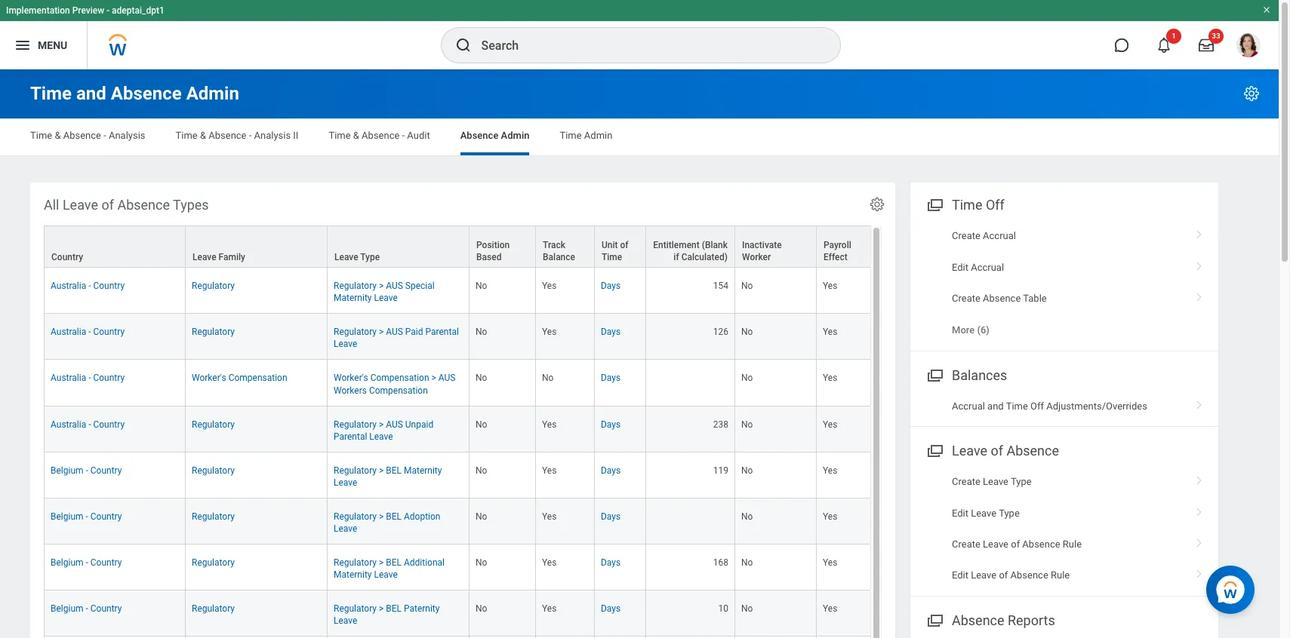 Task type: locate. For each thing, give the bounding box(es) containing it.
bel left paternity
[[386, 604, 402, 615]]

rule down create leave of absence rule link
[[1051, 571, 1070, 582]]

8 row from the top
[[44, 545, 1178, 591]]

type down leave of absence
[[1011, 477, 1032, 488]]

chevron right image for create leave type
[[1190, 471, 1210, 487]]

1 & from the left
[[55, 130, 61, 141]]

of up edit leave of absence rule
[[1011, 539, 1020, 551]]

menu button
[[0, 21, 87, 69]]

analysis down time and absence admin
[[109, 130, 145, 141]]

> down "regulatory > aus unpaid parental leave"
[[379, 466, 384, 476]]

leave inside regulatory > bel additional maternity leave
[[374, 570, 398, 581]]

leave down create leave of absence rule
[[971, 571, 997, 582]]

2 days link from the top
[[601, 324, 621, 338]]

leave inside popup button
[[335, 252, 358, 263]]

more (6)
[[952, 325, 990, 336]]

time for time off
[[952, 197, 983, 213]]

compensation
[[229, 373, 287, 384], [371, 373, 429, 384], [369, 386, 428, 396]]

2 vertical spatial maternity
[[334, 570, 372, 581]]

profile logan mcneil image
[[1237, 33, 1261, 60]]

edit
[[952, 262, 969, 273], [952, 508, 969, 519], [952, 571, 969, 582]]

2 australia - country link from the top
[[51, 324, 125, 338]]

6 regulatory link from the top
[[192, 555, 235, 569]]

3 days from the top
[[601, 373, 621, 384]]

leave up the regulatory > bel additional maternity leave link in the left bottom of the page
[[334, 524, 357, 535]]

1 horizontal spatial &
[[200, 130, 206, 141]]

bel left adoption at the left of page
[[386, 512, 402, 523]]

119
[[714, 466, 729, 476]]

2 days from the top
[[601, 327, 621, 338]]

time for time & absence - analysis
[[30, 130, 52, 141]]

> inside regulatory > bel paternity leave
[[379, 604, 384, 615]]

off up create accrual
[[986, 197, 1005, 213]]

absence left reports
[[952, 613, 1005, 629]]

edit accrual link
[[911, 252, 1219, 283]]

3 days link from the top
[[601, 370, 621, 384]]

maternity up the regulatory > bel paternity leave link
[[334, 570, 372, 581]]

chevron right image for edit accrual
[[1190, 256, 1210, 272]]

2 regulatory link from the top
[[192, 324, 235, 338]]

days for 238
[[601, 420, 621, 430]]

rule
[[1063, 539, 1082, 551], [1051, 571, 1070, 582]]

& right ii on the top left of page
[[353, 130, 359, 141]]

0 vertical spatial accrual
[[983, 230, 1016, 242]]

1 row from the top
[[44, 226, 1178, 269]]

bel inside regulatory > bel adoption leave
[[386, 512, 402, 523]]

3 regulatory link from the top
[[192, 417, 235, 430]]

menu group image
[[924, 194, 945, 214], [924, 440, 945, 461], [924, 610, 945, 630]]

2 vertical spatial chevron right image
[[1190, 565, 1210, 580]]

> inside regulatory > aus special maternity leave
[[379, 281, 384, 292]]

tab list inside time and absence admin main content
[[15, 119, 1264, 156]]

0 horizontal spatial parental
[[334, 432, 367, 442]]

3 menu group image from the top
[[924, 610, 945, 630]]

bel inside regulatory > bel paternity leave
[[386, 604, 402, 615]]

special
[[405, 281, 435, 292]]

time
[[30, 83, 72, 104], [30, 130, 52, 141], [176, 130, 198, 141], [329, 130, 351, 141], [560, 130, 582, 141], [952, 197, 983, 213], [602, 252, 622, 263], [1006, 401, 1028, 412]]

list
[[911, 221, 1219, 346], [911, 467, 1219, 592]]

days for 168
[[601, 558, 621, 569]]

accrual inside "link"
[[983, 230, 1016, 242]]

3 bel from the top
[[386, 558, 402, 569]]

regulatory > aus special maternity leave
[[334, 281, 435, 304]]

3 & from the left
[[353, 130, 359, 141]]

leave down "create leave type"
[[971, 508, 997, 519]]

table
[[1024, 293, 1047, 304]]

3 create from the top
[[952, 477, 981, 488]]

belgium - country
[[51, 466, 122, 476], [51, 512, 122, 523], [51, 558, 122, 569], [51, 604, 122, 615]]

chevron right image inside accrual and time off adjustments/overrides link
[[1190, 396, 1210, 411]]

leave up workers
[[334, 339, 357, 350]]

1 menu group image from the top
[[924, 194, 945, 214]]

8 days link from the top
[[601, 601, 621, 615]]

> for maternity
[[379, 466, 384, 476]]

time and absence admin main content
[[0, 69, 1279, 639]]

4 bel from the top
[[386, 604, 402, 615]]

& up the "all"
[[55, 130, 61, 141]]

2 belgium from the top
[[51, 512, 83, 523]]

bel inside regulatory > bel maternity leave
[[386, 466, 402, 476]]

australia for regulatory > aus unpaid parental leave
[[51, 420, 86, 430]]

belgium - country link for regulatory > bel paternity leave
[[51, 601, 122, 615]]

> down leave type
[[379, 281, 384, 292]]

edit down create accrual
[[952, 262, 969, 273]]

1 button
[[1148, 29, 1182, 62]]

maternity up adoption at the left of page
[[404, 466, 442, 476]]

type up regulatory > aus special maternity leave link
[[360, 252, 380, 263]]

time & absence - analysis
[[30, 130, 145, 141]]

2 worker's from the left
[[334, 373, 368, 384]]

unit of time column header
[[595, 226, 646, 269]]

5 regulatory link from the top
[[192, 509, 235, 523]]

4 regulatory link from the top
[[192, 463, 235, 476]]

bel left additional
[[386, 558, 402, 569]]

1 australia - country from the top
[[51, 281, 125, 292]]

3 chevron right image from the top
[[1190, 288, 1210, 303]]

2 menu group image from the top
[[924, 440, 945, 461]]

days link for 168
[[601, 555, 621, 569]]

> inside regulatory > bel adoption leave
[[379, 512, 384, 523]]

1 bel from the top
[[386, 466, 402, 476]]

create absence table link
[[911, 283, 1219, 314]]

-
[[107, 5, 110, 16], [104, 130, 106, 141], [249, 130, 252, 141], [402, 130, 405, 141], [88, 281, 91, 292], [88, 327, 91, 338], [88, 373, 91, 384], [88, 420, 91, 430], [86, 466, 88, 476], [86, 512, 88, 523], [86, 558, 88, 569], [86, 604, 88, 615]]

paternity
[[404, 604, 440, 615]]

Search Workday  search field
[[481, 29, 809, 62]]

3 australia - country from the top
[[51, 373, 125, 384]]

rule inside create leave of absence rule link
[[1063, 539, 1082, 551]]

1 horizontal spatial analysis
[[254, 130, 291, 141]]

country inside popup button
[[51, 252, 83, 263]]

> up unpaid
[[432, 373, 436, 384]]

menu group image left "absence reports"
[[924, 610, 945, 630]]

chevron right image inside create leave of absence rule link
[[1190, 534, 1210, 549]]

3 australia from the top
[[51, 373, 86, 384]]

rule for edit leave of absence rule
[[1051, 571, 1070, 582]]

leave left the family on the top
[[193, 252, 216, 263]]

configure all leave of absence types image
[[869, 196, 886, 213]]

1 vertical spatial chevron right image
[[1190, 534, 1210, 549]]

australia for regulatory > aus special maternity leave
[[51, 281, 86, 292]]

parental right paid
[[426, 327, 459, 338]]

1 vertical spatial and
[[988, 401, 1004, 412]]

regulatory inside "regulatory > aus unpaid parental leave"
[[334, 420, 377, 430]]

regulatory > aus unpaid parental leave link
[[334, 417, 434, 442]]

time & absence - audit
[[329, 130, 430, 141]]

leave up "create leave type"
[[952, 443, 988, 459]]

33 button
[[1190, 29, 1224, 62]]

days for 119
[[601, 466, 621, 476]]

0 vertical spatial parental
[[426, 327, 459, 338]]

leave inside "link"
[[971, 571, 997, 582]]

1 vertical spatial parental
[[334, 432, 367, 442]]

0 vertical spatial maternity
[[334, 293, 372, 304]]

absence admin
[[460, 130, 530, 141]]

chevron right image inside create absence table link
[[1190, 288, 1210, 303]]

inactivate worker button
[[736, 227, 816, 267]]

0 horizontal spatial analysis
[[109, 130, 145, 141]]

notifications large image
[[1157, 38, 1172, 53]]

create for create absence table
[[952, 293, 981, 304]]

aus left paid
[[386, 327, 403, 338]]

chevron right image
[[1190, 225, 1210, 240], [1190, 256, 1210, 272], [1190, 288, 1210, 303], [1190, 396, 1210, 411], [1190, 471, 1210, 487]]

bel inside regulatory > bel additional maternity leave
[[386, 558, 402, 569]]

(blank
[[702, 240, 728, 251]]

4 chevron right image from the top
[[1190, 396, 1210, 411]]

yes
[[542, 281, 557, 292], [823, 281, 838, 292], [542, 327, 557, 338], [823, 327, 838, 338], [823, 373, 838, 384], [542, 420, 557, 430], [823, 420, 838, 430], [542, 466, 557, 476], [823, 466, 838, 476], [542, 512, 557, 523], [823, 512, 838, 523], [542, 558, 557, 569], [823, 558, 838, 569], [542, 604, 557, 615], [823, 604, 838, 615]]

australia
[[51, 281, 86, 292], [51, 327, 86, 338], [51, 373, 86, 384], [51, 420, 86, 430]]

1 vertical spatial accrual
[[971, 262, 1005, 273]]

1 australia from the top
[[51, 281, 86, 292]]

of up country popup button on the top left of page
[[102, 197, 114, 213]]

> inside regulatory > bel additional maternity leave
[[379, 558, 384, 569]]

1 worker's from the left
[[192, 373, 226, 384]]

3 belgium - country link from the top
[[51, 555, 122, 569]]

0 horizontal spatial off
[[986, 197, 1005, 213]]

aus down regulatory > aus paid parental leave
[[439, 373, 456, 384]]

position based
[[477, 240, 510, 263]]

1 analysis from the left
[[109, 130, 145, 141]]

3 belgium - country from the top
[[51, 558, 122, 569]]

create accrual link
[[911, 221, 1219, 252]]

australia - country for regulatory > aus special maternity leave
[[51, 281, 125, 292]]

create up more
[[952, 293, 981, 304]]

parental down workers
[[334, 432, 367, 442]]

2 row from the top
[[44, 268, 1178, 314]]

analysis
[[109, 130, 145, 141], [254, 130, 291, 141]]

chevron right image inside edit leave of absence rule "link"
[[1190, 565, 1210, 580]]

ii
[[293, 130, 299, 141]]

1 edit from the top
[[952, 262, 969, 273]]

aus inside regulatory > aus paid parental leave
[[386, 327, 403, 338]]

> left paid
[[379, 327, 384, 338]]

3 row from the top
[[44, 314, 1178, 361]]

country for regulatory > aus unpaid parental leave
[[93, 420, 125, 430]]

leave down leave of absence
[[983, 477, 1009, 488]]

edit down "create leave type"
[[952, 508, 969, 519]]

leave up the regulatory > bel paternity leave link
[[374, 570, 398, 581]]

edit inside edit leave of absence rule "link"
[[952, 571, 969, 582]]

create up edit leave type
[[952, 477, 981, 488]]

maternity inside regulatory > bel maternity leave
[[404, 466, 442, 476]]

1 chevron right image from the top
[[1190, 225, 1210, 240]]

aus inside "regulatory > aus unpaid parental leave"
[[386, 420, 403, 430]]

leave inside popup button
[[193, 252, 216, 263]]

accrual for edit accrual
[[971, 262, 1005, 273]]

1 days from the top
[[601, 281, 621, 292]]

& up types at top
[[200, 130, 206, 141]]

2 create from the top
[[952, 293, 981, 304]]

3 belgium from the top
[[51, 558, 83, 569]]

compensation for worker's compensation > aus workers compensation
[[371, 373, 429, 384]]

analysis left ii on the top left of page
[[254, 130, 291, 141]]

chevron right image for accrual and time off adjustments/overrides
[[1190, 396, 1210, 411]]

entitlement
[[653, 240, 700, 251]]

1 horizontal spatial and
[[988, 401, 1004, 412]]

> inside regulatory > aus paid parental leave
[[379, 327, 384, 338]]

inactivate
[[742, 240, 782, 251]]

off
[[986, 197, 1005, 213], [1031, 401, 1044, 412]]

accrual down create accrual
[[971, 262, 1005, 273]]

2 chevron right image from the top
[[1190, 256, 1210, 272]]

of right unit
[[620, 240, 629, 251]]

5 days link from the top
[[601, 463, 621, 476]]

days link for 126
[[601, 324, 621, 338]]

create
[[952, 230, 981, 242], [952, 293, 981, 304], [952, 477, 981, 488], [952, 539, 981, 551]]

2 list from the top
[[911, 467, 1219, 592]]

absence down create leave of absence rule
[[1011, 571, 1049, 582]]

rule inside edit leave of absence rule "link"
[[1051, 571, 1070, 582]]

leave family button
[[186, 227, 327, 267]]

3 edit from the top
[[952, 571, 969, 582]]

types
[[173, 197, 209, 213]]

7 regulatory link from the top
[[192, 601, 235, 615]]

leave
[[63, 197, 98, 213], [193, 252, 216, 263], [335, 252, 358, 263], [374, 293, 398, 304], [334, 339, 357, 350], [370, 432, 393, 442], [952, 443, 988, 459], [983, 477, 1009, 488], [334, 478, 357, 488], [971, 508, 997, 519], [334, 524, 357, 535], [983, 539, 1009, 551], [374, 570, 398, 581], [971, 571, 997, 582], [334, 616, 357, 627]]

3 australia - country link from the top
[[51, 370, 125, 384]]

aus left unpaid
[[386, 420, 403, 430]]

worker's inside worker's compensation > aus workers compensation
[[334, 373, 368, 384]]

tab list containing time & absence - analysis
[[15, 119, 1264, 156]]

of inside "link"
[[999, 571, 1008, 582]]

belgium for regulatory > bel adoption leave
[[51, 512, 83, 523]]

0 horizontal spatial &
[[55, 130, 61, 141]]

0 vertical spatial list
[[911, 221, 1219, 346]]

absence right audit
[[460, 130, 499, 141]]

6 days link from the top
[[601, 509, 621, 523]]

time admin
[[560, 130, 613, 141]]

0 vertical spatial chevron right image
[[1190, 503, 1210, 518]]

belgium - country link for regulatory > bel maternity leave
[[51, 463, 122, 476]]

and down balances
[[988, 401, 1004, 412]]

3 chevron right image from the top
[[1190, 565, 1210, 580]]

cell
[[646, 361, 736, 407], [646, 499, 736, 545], [44, 638, 186, 639], [186, 638, 328, 639], [328, 638, 470, 639], [470, 638, 536, 639], [536, 638, 595, 639], [595, 638, 646, 639], [646, 638, 736, 639], [736, 638, 817, 639], [817, 638, 876, 639]]

create inside "link"
[[952, 230, 981, 242]]

2 australia from the top
[[51, 327, 86, 338]]

1 horizontal spatial admin
[[501, 130, 530, 141]]

australia - country
[[51, 281, 125, 292], [51, 327, 125, 338], [51, 373, 125, 384], [51, 420, 125, 430]]

4 australia from the top
[[51, 420, 86, 430]]

chevron right image
[[1190, 503, 1210, 518], [1190, 534, 1210, 549], [1190, 565, 1210, 580]]

> left unpaid
[[379, 420, 384, 430]]

leave of absence
[[952, 443, 1060, 459]]

6 row from the top
[[44, 453, 1178, 499]]

chevron right image inside create leave type link
[[1190, 471, 1210, 487]]

leave type button
[[328, 227, 469, 267]]

parental for regulatory > aus paid parental leave
[[426, 327, 459, 338]]

absence inside "link"
[[1011, 571, 1049, 582]]

aus inside regulatory > aus special maternity leave
[[386, 281, 403, 292]]

accrual down balances
[[952, 401, 985, 412]]

6 days from the top
[[601, 512, 621, 523]]

chevron right image for create leave of absence rule
[[1190, 534, 1210, 549]]

0 vertical spatial and
[[76, 83, 106, 104]]

2 horizontal spatial &
[[353, 130, 359, 141]]

0 vertical spatial menu group image
[[924, 194, 945, 214]]

1 chevron right image from the top
[[1190, 503, 1210, 518]]

implementation preview -   adeptai_dpt1
[[6, 5, 165, 16]]

2 horizontal spatial admin
[[584, 130, 613, 141]]

row containing position based
[[44, 226, 1178, 269]]

1 list from the top
[[911, 221, 1219, 346]]

bel
[[386, 466, 402, 476], [386, 512, 402, 523], [386, 558, 402, 569], [386, 604, 402, 615]]

track balance column header
[[536, 226, 595, 269]]

leave family column header
[[186, 226, 328, 269]]

1 horizontal spatial worker's
[[334, 373, 368, 384]]

4 days link from the top
[[601, 417, 621, 430]]

2 australia - country from the top
[[51, 327, 125, 338]]

time for time & absence - audit
[[329, 130, 351, 141]]

australia - country link
[[51, 278, 125, 292], [51, 324, 125, 338], [51, 370, 125, 384], [51, 417, 125, 430]]

chevron right image inside create accrual "link"
[[1190, 225, 1210, 240]]

create down edit leave type
[[952, 539, 981, 551]]

1 belgium from the top
[[51, 466, 83, 476]]

list containing create accrual
[[911, 221, 1219, 346]]

2 belgium - country link from the top
[[51, 509, 122, 523]]

regulatory inside regulatory > aus paid parental leave
[[334, 327, 377, 338]]

4 create from the top
[[952, 539, 981, 551]]

worker's for worker's compensation
[[192, 373, 226, 384]]

1 horizontal spatial parental
[[426, 327, 459, 338]]

tab list
[[15, 119, 1264, 156]]

parental inside regulatory > aus paid parental leave
[[426, 327, 459, 338]]

4 belgium - country link from the top
[[51, 601, 122, 615]]

4 belgium from the top
[[51, 604, 83, 615]]

list containing create leave type
[[911, 467, 1219, 592]]

2 & from the left
[[200, 130, 206, 141]]

leave down regulatory > bel additional maternity leave
[[334, 616, 357, 627]]

154
[[714, 281, 729, 292]]

chevron right image for edit leave of absence rule
[[1190, 565, 1210, 580]]

2 edit from the top
[[952, 508, 969, 519]]

0 vertical spatial edit
[[952, 262, 969, 273]]

all leave of absence types
[[44, 197, 209, 213]]

maternity
[[334, 293, 372, 304], [404, 466, 442, 476], [334, 570, 372, 581]]

unit of time button
[[595, 227, 646, 267]]

chevron right image inside edit accrual link
[[1190, 256, 1210, 272]]

> left paternity
[[379, 604, 384, 615]]

2 vertical spatial edit
[[952, 571, 969, 582]]

1 vertical spatial maternity
[[404, 466, 442, 476]]

maternity down leave type
[[334, 293, 372, 304]]

leave up regulatory > bel adoption leave link
[[334, 478, 357, 488]]

days link for 238
[[601, 417, 621, 430]]

leave up regulatory > aus paid parental leave link
[[374, 293, 398, 304]]

menu group image for time off
[[924, 194, 945, 214]]

1 vertical spatial rule
[[1051, 571, 1070, 582]]

2 belgium - country from the top
[[51, 512, 122, 523]]

1 vertical spatial off
[[1031, 401, 1044, 412]]

aus left special
[[386, 281, 403, 292]]

australia - country link for regulatory > aus unpaid parental leave
[[51, 417, 125, 430]]

edit inside edit accrual link
[[952, 262, 969, 273]]

list for time off
[[911, 221, 1219, 346]]

maternity inside regulatory > bel additional maternity leave
[[334, 570, 372, 581]]

regulatory > bel maternity leave link
[[334, 463, 442, 488]]

edit up "absence reports"
[[952, 571, 969, 582]]

aus
[[386, 281, 403, 292], [386, 327, 403, 338], [439, 373, 456, 384], [386, 420, 403, 430]]

regulatory
[[192, 281, 235, 292], [334, 281, 377, 292], [192, 327, 235, 338], [334, 327, 377, 338], [192, 420, 235, 430], [334, 420, 377, 430], [192, 466, 235, 476], [334, 466, 377, 476], [192, 512, 235, 523], [334, 512, 377, 523], [192, 558, 235, 569], [334, 558, 377, 569], [192, 604, 235, 615], [334, 604, 377, 615]]

menu group image left time off
[[924, 194, 945, 214]]

type up create leave of absence rule
[[999, 508, 1020, 519]]

1 days link from the top
[[601, 278, 621, 292]]

5 days from the top
[[601, 466, 621, 476]]

4 australia - country from the top
[[51, 420, 125, 430]]

country
[[51, 252, 83, 263], [93, 281, 125, 292], [93, 327, 125, 338], [93, 373, 125, 384], [93, 420, 125, 430], [90, 466, 122, 476], [90, 512, 122, 523], [90, 558, 122, 569], [90, 604, 122, 615]]

belgium
[[51, 466, 83, 476], [51, 512, 83, 523], [51, 558, 83, 569], [51, 604, 83, 615]]

edit accrual
[[952, 262, 1005, 273]]

regulatory inside regulatory > bel maternity leave
[[334, 466, 377, 476]]

1 create from the top
[[952, 230, 981, 242]]

> down regulatory > bel adoption leave
[[379, 558, 384, 569]]

> inside regulatory > bel maternity leave
[[379, 466, 384, 476]]

8 days from the top
[[601, 604, 621, 615]]

4 belgium - country from the top
[[51, 604, 122, 615]]

2 vertical spatial type
[[999, 508, 1020, 519]]

australia for worker's compensation > aus workers compensation
[[51, 373, 86, 384]]

1 belgium - country link from the top
[[51, 463, 122, 476]]

0 vertical spatial off
[[986, 197, 1005, 213]]

maternity inside regulatory > aus special maternity leave
[[334, 293, 372, 304]]

edit inside edit leave type link
[[952, 508, 969, 519]]

2 chevron right image from the top
[[1190, 534, 1210, 549]]

1 vertical spatial menu group image
[[924, 440, 945, 461]]

7 days link from the top
[[601, 555, 621, 569]]

of down create leave of absence rule
[[999, 571, 1008, 582]]

7 days from the top
[[601, 558, 621, 569]]

0 vertical spatial type
[[360, 252, 380, 263]]

1 regulatory link from the top
[[192, 278, 235, 292]]

&
[[55, 130, 61, 141], [200, 130, 206, 141], [353, 130, 359, 141]]

leave up regulatory > bel maternity leave 'link'
[[370, 432, 393, 442]]

preview
[[72, 5, 104, 16]]

0 horizontal spatial and
[[76, 83, 106, 104]]

regulatory inside regulatory > bel paternity leave
[[334, 604, 377, 615]]

unit of time
[[602, 240, 629, 263]]

accrual
[[983, 230, 1016, 242], [971, 262, 1005, 273], [952, 401, 985, 412]]

0 horizontal spatial worker's
[[192, 373, 226, 384]]

belgium - country for regulatory > bel adoption leave
[[51, 512, 122, 523]]

and for absence
[[76, 83, 106, 104]]

2 bel from the top
[[386, 512, 402, 523]]

admin
[[186, 83, 239, 104], [501, 130, 530, 141], [584, 130, 613, 141]]

justify image
[[14, 36, 32, 54]]

accrual for create accrual
[[983, 230, 1016, 242]]

off up leave of absence
[[1031, 401, 1044, 412]]

accrual down time off
[[983, 230, 1016, 242]]

rule down edit leave type link
[[1063, 539, 1082, 551]]

7 row from the top
[[44, 499, 1178, 545]]

parental
[[426, 327, 459, 338], [334, 432, 367, 442]]

& for time & absence - analysis ii
[[200, 130, 206, 141]]

1 vertical spatial edit
[[952, 508, 969, 519]]

2 analysis from the left
[[254, 130, 291, 141]]

analysis for time & absence - analysis
[[109, 130, 145, 141]]

menu group image left leave of absence
[[924, 440, 945, 461]]

row
[[44, 226, 1178, 269], [44, 268, 1178, 314], [44, 314, 1178, 361], [44, 361, 1178, 407], [44, 407, 1178, 453], [44, 453, 1178, 499], [44, 499, 1178, 545], [44, 545, 1178, 591], [44, 591, 1178, 638], [44, 638, 1178, 639]]

regulatory link for regulatory > aus paid parental leave
[[192, 324, 235, 338]]

> down regulatory > bel maternity leave on the left
[[379, 512, 384, 523]]

australia - country link for worker's compensation > aus workers compensation
[[51, 370, 125, 384]]

> inside "regulatory > aus unpaid parental leave"
[[379, 420, 384, 430]]

1 belgium - country from the top
[[51, 466, 122, 476]]

2 vertical spatial menu group image
[[924, 610, 945, 630]]

create for create leave type
[[952, 477, 981, 488]]

australia - country for worker's compensation > aus workers compensation
[[51, 373, 125, 384]]

1 australia - country link from the top
[[51, 278, 125, 292]]

leave right the "all"
[[63, 197, 98, 213]]

leave inside regulatory > bel adoption leave
[[334, 524, 357, 535]]

bel down "regulatory > aus unpaid parental leave"
[[386, 466, 402, 476]]

1 vertical spatial list
[[911, 467, 1219, 592]]

5 chevron right image from the top
[[1190, 471, 1210, 487]]

1 vertical spatial type
[[1011, 477, 1032, 488]]

chevron right image inside edit leave type link
[[1190, 503, 1210, 518]]

238
[[714, 420, 729, 430]]

0 vertical spatial rule
[[1063, 539, 1082, 551]]

worker's compensation > aus workers compensation link
[[334, 370, 456, 396]]

effect
[[824, 252, 848, 263]]

parental inside "regulatory > aus unpaid parental leave"
[[334, 432, 367, 442]]

and up time & absence - analysis
[[76, 83, 106, 104]]

belgium for regulatory > bel additional maternity leave
[[51, 558, 83, 569]]

create down time off
[[952, 230, 981, 242]]

4 days from the top
[[601, 420, 621, 430]]

4 australia - country link from the top
[[51, 417, 125, 430]]

leave up regulatory > aus special maternity leave link
[[335, 252, 358, 263]]



Task type: describe. For each thing, give the bounding box(es) containing it.
leave inside regulatory > bel maternity leave
[[334, 478, 357, 488]]

belgium - country for regulatory > bel paternity leave
[[51, 604, 122, 615]]

168
[[714, 558, 729, 569]]

belgium for regulatory > bel paternity leave
[[51, 604, 83, 615]]

worker's compensation link
[[192, 370, 287, 384]]

> for additional
[[379, 558, 384, 569]]

search image
[[454, 36, 472, 54]]

country for regulatory > bel paternity leave
[[90, 604, 122, 615]]

more (6) button
[[952, 323, 990, 337]]

time for time & absence - analysis ii
[[176, 130, 198, 141]]

create for create leave of absence rule
[[952, 539, 981, 551]]

absence left table
[[983, 293, 1021, 304]]

of for create
[[1011, 539, 1020, 551]]

australia - country for regulatory > aus paid parental leave
[[51, 327, 125, 338]]

leave family
[[193, 252, 245, 263]]

> inside worker's compensation > aus workers compensation
[[432, 373, 436, 384]]

days for 154
[[601, 281, 621, 292]]

days for 10
[[601, 604, 621, 615]]

accrual and time off adjustments/overrides
[[952, 401, 1148, 412]]

regulatory inside regulatory > bel adoption leave
[[334, 512, 377, 523]]

country for regulatory > aus paid parental leave
[[93, 327, 125, 338]]

admin for time admin
[[584, 130, 613, 141]]

(6)
[[978, 325, 990, 336]]

more
[[952, 325, 975, 336]]

> for adoption
[[379, 512, 384, 523]]

of for all
[[102, 197, 114, 213]]

0 horizontal spatial admin
[[186, 83, 239, 104]]

of for edit
[[999, 571, 1008, 582]]

list for leave of absence
[[911, 467, 1219, 592]]

track balance button
[[536, 227, 594, 267]]

> for paternity
[[379, 604, 384, 615]]

analysis for time & absence - analysis ii
[[254, 130, 291, 141]]

adeptai_dpt1
[[112, 5, 165, 16]]

payroll
[[824, 240, 852, 251]]

paid
[[405, 327, 423, 338]]

track balance
[[543, 240, 575, 263]]

regulatory > bel maternity leave
[[334, 466, 442, 488]]

regulatory > bel adoption leave link
[[334, 509, 441, 535]]

regulatory link for regulatory > bel additional maternity leave
[[192, 555, 235, 569]]

parental for regulatory > aus unpaid parental leave
[[334, 432, 367, 442]]

absence down edit leave type link
[[1023, 539, 1061, 551]]

> for special
[[379, 281, 384, 292]]

absence reports
[[952, 613, 1056, 629]]

position based button
[[470, 227, 535, 267]]

days for 126
[[601, 327, 621, 338]]

9 row from the top
[[44, 591, 1178, 638]]

create for create accrual
[[952, 230, 981, 242]]

& for time & absence - analysis
[[55, 130, 61, 141]]

unit
[[602, 240, 618, 251]]

create leave type link
[[911, 467, 1219, 498]]

belgium - country for regulatory > bel maternity leave
[[51, 466, 122, 476]]

additional
[[404, 558, 445, 569]]

days link for 154
[[601, 278, 621, 292]]

absence left types at top
[[117, 197, 170, 213]]

worker's compensation > aus workers compensation
[[334, 373, 456, 396]]

10 row from the top
[[44, 638, 1178, 639]]

audit
[[407, 130, 430, 141]]

country for worker's compensation > aus workers compensation
[[93, 373, 125, 384]]

rule for create leave of absence rule
[[1063, 539, 1082, 551]]

aus for unpaid
[[386, 420, 403, 430]]

of inside unit of time
[[620, 240, 629, 251]]

regulatory > bel additional maternity leave
[[334, 558, 445, 581]]

position based column header
[[470, 226, 536, 269]]

worker's for worker's compensation > aus workers compensation
[[334, 373, 368, 384]]

menu
[[38, 39, 67, 51]]

1 horizontal spatial off
[[1031, 401, 1044, 412]]

days link for 10
[[601, 601, 621, 615]]

more (6) link
[[911, 314, 1219, 346]]

regulatory inside regulatory > bel additional maternity leave
[[334, 558, 377, 569]]

5 row from the top
[[44, 407, 1178, 453]]

edit for time off
[[952, 262, 969, 273]]

entitlement (blank if calculated) column header
[[646, 226, 736, 269]]

adoption
[[404, 512, 441, 523]]

inbox large image
[[1199, 38, 1214, 53]]

entitlement (blank if calculated) button
[[646, 227, 735, 267]]

days link for 119
[[601, 463, 621, 476]]

regulatory inside regulatory > aus special maternity leave
[[334, 281, 377, 292]]

time & absence - analysis ii
[[176, 130, 299, 141]]

create leave type
[[952, 477, 1032, 488]]

australia for regulatory > aus paid parental leave
[[51, 327, 86, 338]]

close environment banner image
[[1263, 5, 1272, 14]]

track
[[543, 240, 566, 251]]

regulatory link for regulatory > bel paternity leave
[[192, 601, 235, 615]]

workers
[[334, 386, 367, 396]]

absence up create leave type link
[[1007, 443, 1060, 459]]

2 vertical spatial accrual
[[952, 401, 985, 412]]

admin for absence admin
[[501, 130, 530, 141]]

based
[[477, 252, 502, 263]]

country column header
[[44, 226, 186, 269]]

create accrual
[[952, 230, 1016, 242]]

aus for special
[[386, 281, 403, 292]]

belgium - country for regulatory > bel additional maternity leave
[[51, 558, 122, 569]]

edit for leave of absence
[[952, 508, 969, 519]]

regulatory link for regulatory > bel maternity leave
[[192, 463, 235, 476]]

unpaid
[[405, 420, 434, 430]]

> for paid
[[379, 327, 384, 338]]

entitlement (blank if calculated)
[[653, 240, 728, 263]]

inactivate worker column header
[[736, 226, 817, 269]]

time for time admin
[[560, 130, 582, 141]]

time inside unit of time
[[602, 252, 622, 263]]

of up "create leave type"
[[991, 443, 1004, 459]]

configure this page image
[[1243, 85, 1261, 103]]

reports
[[1008, 613, 1056, 629]]

belgium - country link for regulatory > bel adoption leave
[[51, 509, 122, 523]]

maternity for regulatory > aus special maternity leave
[[334, 293, 372, 304]]

leave down edit leave type
[[983, 539, 1009, 551]]

regulatory > bel additional maternity leave link
[[334, 555, 445, 581]]

aus inside worker's compensation > aus workers compensation
[[439, 373, 456, 384]]

time off
[[952, 197, 1005, 213]]

bel for maternity
[[386, 466, 402, 476]]

edit leave type link
[[911, 498, 1219, 529]]

edit leave of absence rule link
[[911, 561, 1219, 592]]

absence down time and absence admin
[[63, 130, 101, 141]]

absence left ii on the top left of page
[[209, 130, 247, 141]]

create absence table
[[952, 293, 1047, 304]]

1
[[1172, 32, 1177, 40]]

absence left audit
[[362, 130, 400, 141]]

create leave of absence rule
[[952, 539, 1082, 551]]

absence up time & absence - analysis
[[111, 83, 182, 104]]

worker
[[742, 252, 771, 263]]

regulatory > aus paid parental leave link
[[334, 324, 459, 350]]

regulatory > aus unpaid parental leave
[[334, 420, 434, 442]]

adjustments/overrides
[[1047, 401, 1148, 412]]

position
[[477, 240, 510, 251]]

> for unpaid
[[379, 420, 384, 430]]

& for time & absence - audit
[[353, 130, 359, 141]]

regulatory link for regulatory > bel adoption leave
[[192, 509, 235, 523]]

regulatory > bel paternity leave link
[[334, 601, 440, 627]]

menu banner
[[0, 0, 1279, 69]]

country for regulatory > bel additional maternity leave
[[90, 558, 122, 569]]

accrual and time off adjustments/overrides link
[[911, 391, 1219, 422]]

country button
[[45, 227, 185, 267]]

menu group image
[[924, 364, 945, 385]]

regulatory link for regulatory > aus special maternity leave
[[192, 278, 235, 292]]

type for edit leave type
[[999, 508, 1020, 519]]

leave inside regulatory > bel paternity leave
[[334, 616, 357, 627]]

australia - country for regulatory > aus unpaid parental leave
[[51, 420, 125, 430]]

regulatory > bel paternity leave
[[334, 604, 440, 627]]

all leave of absence types element
[[30, 183, 1178, 639]]

chevron right image for edit leave type
[[1190, 503, 1210, 518]]

payroll effect
[[824, 240, 852, 263]]

and for time
[[988, 401, 1004, 412]]

belgium for regulatory > bel maternity leave
[[51, 466, 83, 476]]

menu group image for leave of absence
[[924, 440, 945, 461]]

time for time and absence admin
[[30, 83, 72, 104]]

country for regulatory > aus special maternity leave
[[93, 281, 125, 292]]

create leave of absence rule link
[[911, 529, 1219, 561]]

33
[[1212, 32, 1221, 40]]

australia - country link for regulatory > aus paid parental leave
[[51, 324, 125, 338]]

belgium - country link for regulatory > bel additional maternity leave
[[51, 555, 122, 569]]

edit leave of absence rule
[[952, 571, 1070, 582]]

time and absence admin
[[30, 83, 239, 104]]

regulatory link for regulatory > aus unpaid parental leave
[[192, 417, 235, 430]]

maternity for regulatory > bel additional maternity leave
[[334, 570, 372, 581]]

leave inside regulatory > aus paid parental leave
[[334, 339, 357, 350]]

leave type
[[335, 252, 380, 263]]

chevron right image for create accrual
[[1190, 225, 1210, 240]]

inactivate worker
[[742, 240, 782, 263]]

type inside popup button
[[360, 252, 380, 263]]

payroll effect button
[[817, 227, 875, 267]]

4 row from the top
[[44, 361, 1178, 407]]

chevron right image for create absence table
[[1190, 288, 1210, 303]]

balances
[[952, 367, 1008, 383]]

10
[[719, 604, 729, 615]]

country for regulatory > bel adoption leave
[[90, 512, 122, 523]]

compensation for worker's compensation
[[229, 373, 287, 384]]

- inside menu banner
[[107, 5, 110, 16]]

balance
[[543, 252, 575, 263]]

edit leave type
[[952, 508, 1020, 519]]

all
[[44, 197, 59, 213]]

bel for adoption
[[386, 512, 402, 523]]

worker's compensation
[[192, 373, 287, 384]]

regulatory > bel adoption leave
[[334, 512, 441, 535]]

leave inside regulatory > aus special maternity leave
[[374, 293, 398, 304]]

regulatory > aus special maternity leave link
[[334, 278, 435, 304]]

leave inside "regulatory > aus unpaid parental leave"
[[370, 432, 393, 442]]

family
[[219, 252, 245, 263]]

country for regulatory > bel maternity leave
[[90, 466, 122, 476]]

type for create leave type
[[1011, 477, 1032, 488]]

calculated)
[[682, 252, 728, 263]]

leave type column header
[[328, 226, 470, 269]]



Task type: vqa. For each thing, say whether or not it's contained in the screenshot.
the ... to the right
no



